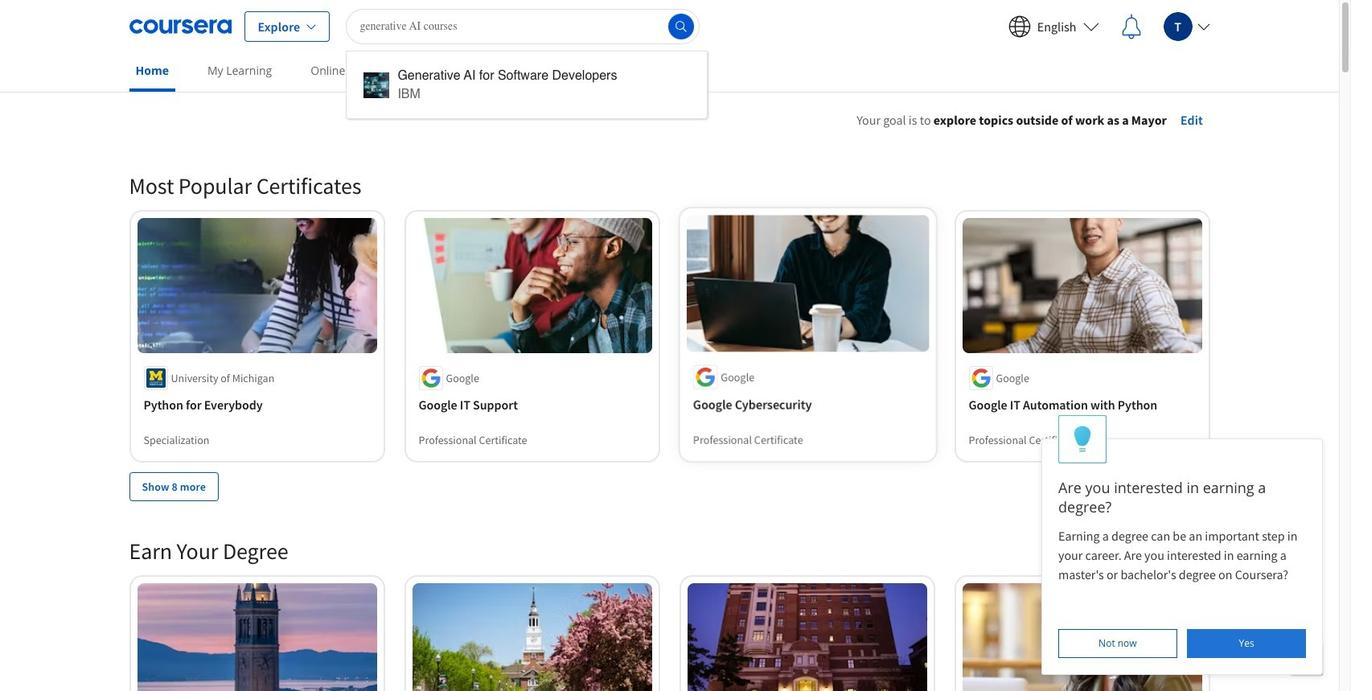 Task type: locate. For each thing, give the bounding box(es) containing it.
None search field
[[346, 8, 708, 119]]

coursera image
[[129, 13, 231, 39]]

most popular certificates collection element
[[119, 146, 1220, 527]]

region
[[765, 133, 1288, 292]]

suggestion image image
[[364, 72, 390, 98]]

alice element
[[1042, 415, 1324, 675]]



Task type: describe. For each thing, give the bounding box(es) containing it.
help center image
[[1298, 649, 1317, 669]]

What do you want to learn? text field
[[346, 8, 700, 44]]

lightbulb tip image
[[1074, 425, 1091, 453]]

earn your degree collection element
[[119, 511, 1220, 691]]



Task type: vqa. For each thing, say whether or not it's contained in the screenshot.
right Module
no



